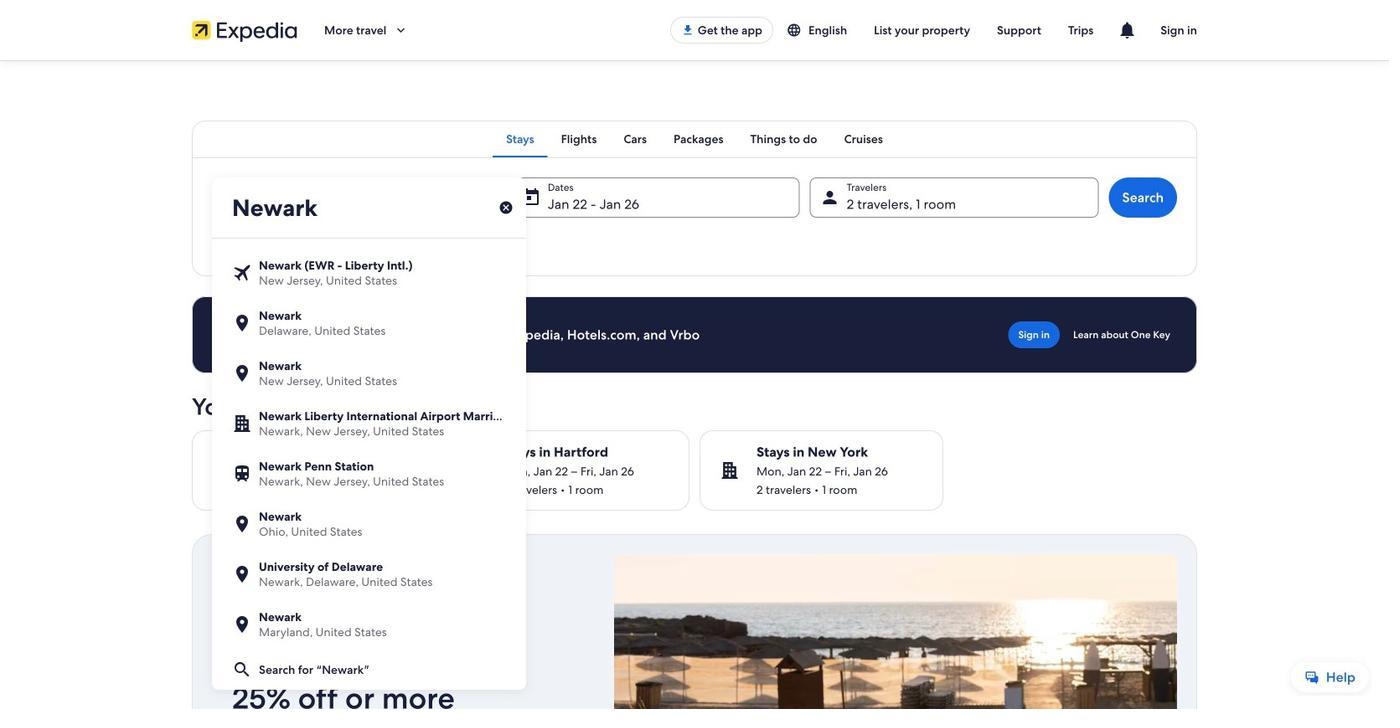 Task type: describe. For each thing, give the bounding box(es) containing it.
communication center icon image
[[1118, 20, 1138, 40]]

small image
[[787, 23, 809, 38]]



Task type: vqa. For each thing, say whether or not it's contained in the screenshot.
the $194
no



Task type: locate. For each thing, give the bounding box(es) containing it.
stays image
[[212, 461, 232, 481], [720, 461, 740, 481]]

0 horizontal spatial stays image
[[212, 461, 232, 481]]

expedia logo image
[[192, 18, 298, 42]]

download the app button image
[[681, 23, 695, 37]]

clear going to image
[[499, 200, 514, 215]]

main content
[[0, 60, 1390, 710]]

tab list
[[192, 121, 1198, 158]]

2 stays image from the left
[[720, 461, 740, 481]]

Going to text field
[[212, 178, 526, 238]]

more travel image
[[393, 23, 408, 38]]

1 stays image from the left
[[212, 461, 232, 481]]

1 horizontal spatial stays image
[[720, 461, 740, 481]]



